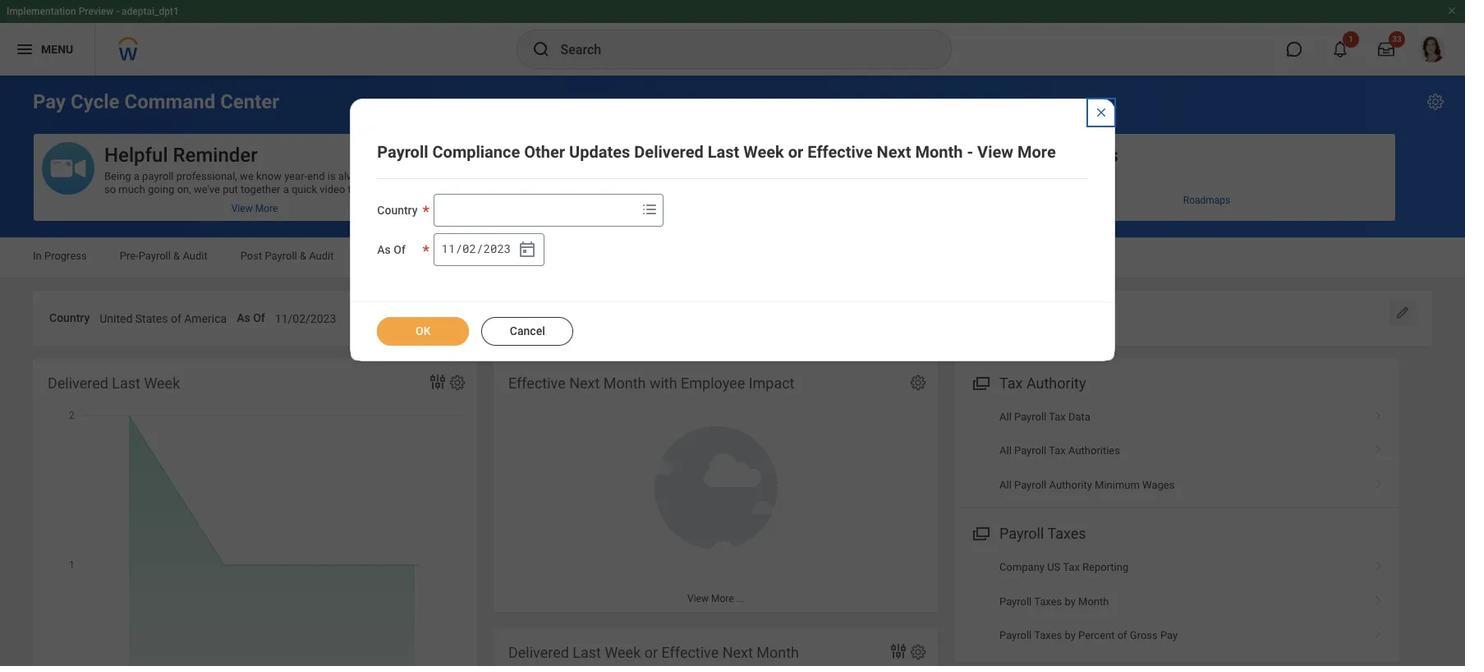 Task type: locate. For each thing, give the bounding box(es) containing it.
as of left 11
[[377, 243, 406, 256]]

2 list from the top
[[954, 550, 1400, 652]]

1 horizontal spatial payroll
[[614, 170, 646, 182]]

command
[[124, 90, 215, 113]]

1 all from the top
[[1000, 411, 1012, 423]]

next down ...
[[723, 644, 753, 661]]

audit for post payroll & audit
[[309, 250, 334, 262]]

always right is
[[338, 170, 371, 182]]

audit down down!
[[309, 250, 334, 262]]

audit
[[183, 250, 208, 262], [309, 250, 334, 262]]

of
[[394, 243, 406, 256], [253, 311, 265, 324]]

1 vertical spatial your
[[260, 196, 281, 209]]

by right found
[[847, 170, 858, 182]]

country element
[[100, 301, 227, 332]]

payroll taxes by percent of gross pay link
[[954, 618, 1400, 652]]

2 chevron right image from the top
[[1368, 555, 1390, 572]]

2 vertical spatial of
[[1118, 629, 1127, 641]]

1 vertical spatial payroll compliance updates
[[653, 203, 776, 214]]

delivered inside dialog
[[634, 142, 704, 162]]

united states of america
[[100, 312, 227, 325]]

2 audit from the left
[[309, 250, 334, 262]]

0 horizontal spatial or
[[645, 644, 658, 661]]

as of
[[377, 243, 406, 256], [237, 311, 265, 324]]

0 vertical spatial more
[[1018, 142, 1056, 162]]

1 horizontal spatial effective
[[662, 644, 719, 661]]

1 & from the left
[[173, 250, 180, 262]]

0 vertical spatial chevron right image
[[1368, 439, 1390, 455]]

tax
[[1000, 374, 1023, 392], [1049, 411, 1066, 423], [1049, 445, 1066, 457], [1063, 561, 1080, 573]]

2 vertical spatial chevron right image
[[1368, 589, 1390, 606]]

week inside delivered last week element
[[144, 374, 180, 392]]

chevron right image inside payroll taxes by month link
[[1368, 589, 1390, 606]]

1 horizontal spatial last
[[573, 644, 601, 661]]

taxes for payroll taxes by month
[[1034, 595, 1062, 607]]

1 horizontal spatial country
[[377, 203, 418, 217]]

/
[[455, 241, 462, 257], [476, 241, 483, 257]]

1 vertical spatial as
[[237, 311, 250, 324]]

compliance up with
[[432, 142, 520, 162]]

1 vertical spatial chevron right image
[[1368, 555, 1390, 572]]

roadmaps
[[1024, 144, 1119, 167], [1183, 194, 1231, 206]]

taxes for payroll taxes
[[1048, 525, 1086, 542]]

payroll compliance updates
[[564, 144, 813, 167], [653, 203, 776, 214]]

all payroll tax data link
[[954, 400, 1400, 434]]

of left gross
[[1118, 629, 1127, 641]]

by for payroll taxes by percent of gross pay
[[1065, 629, 1076, 641]]

pay down remind
[[367, 250, 384, 262]]

3 & from the left
[[591, 250, 598, 262]]

tax inside company us tax reporting link
[[1063, 561, 1080, 573]]

being
[[104, 170, 131, 182]]

1 always from the left
[[338, 170, 371, 182]]

1 vertical spatial delivered
[[48, 374, 108, 392]]

delivered
[[634, 142, 704, 162], [48, 374, 108, 392], [508, 644, 569, 661]]

last inside dialog
[[708, 142, 739, 162]]

2 horizontal spatial week
[[744, 142, 784, 162]]

next inside payroll compliance other updates delivered last week or effective next month - view more dialog
[[877, 142, 911, 162]]

11/02/2023
[[275, 312, 336, 325]]

2 all from the top
[[1000, 445, 1012, 457]]

0 vertical spatial as
[[377, 243, 391, 256]]

chevron right image for tax authority
[[1368, 473, 1390, 489]]

america
[[184, 312, 227, 325]]

2 vertical spatial chevron right image
[[1368, 623, 1390, 640]]

pay
[[33, 90, 66, 113], [367, 250, 384, 262], [1161, 629, 1178, 641]]

authority
[[1027, 374, 1086, 392], [1049, 479, 1092, 491]]

United States of America text field
[[100, 302, 227, 331]]

compliance inside tab list
[[387, 250, 444, 262]]

payroll for helpful
[[142, 170, 174, 182]]

mind.
[[411, 170, 438, 182]]

payroll inside the latest payroll compliance updates can always be found by clicking the link below!
[[614, 170, 646, 182]]

0 horizontal spatial week
[[144, 374, 180, 392]]

to down the we've
[[200, 196, 209, 209]]

2 horizontal spatial effective
[[808, 142, 873, 162]]

states
[[135, 312, 168, 325]]

authority up all payroll tax data
[[1027, 374, 1086, 392]]

always inside the latest payroll compliance updates can always be found by clicking the link below!
[[767, 170, 800, 182]]

2 & from the left
[[300, 250, 306, 262]]

1 vertical spatial next
[[569, 374, 600, 392]]

of inside main content
[[253, 311, 265, 324]]

all for all payroll authority minimum wages
[[1000, 479, 1012, 491]]

by left percent
[[1065, 629, 1076, 641]]

next down cancel button
[[569, 374, 600, 392]]

of for as of element
[[253, 311, 265, 324]]

1 horizontal spatial audit
[[309, 250, 334, 262]]

2 horizontal spatial &
[[591, 250, 598, 262]]

taxes down "us"
[[1034, 595, 1062, 607]]

important
[[104, 196, 151, 209]]

1 vertical spatial of
[[253, 311, 265, 324]]

2 / from the left
[[476, 241, 483, 257]]

tax inside all payroll tax authorities link
[[1049, 445, 1066, 457]]

payroll down compliance
[[653, 203, 683, 214]]

1 vertical spatial list
[[954, 550, 1400, 652]]

other
[[524, 142, 565, 162]]

as right america
[[237, 311, 250, 324]]

1 vertical spatial week
[[144, 374, 180, 392]]

year-
[[284, 170, 307, 182]]

2 horizontal spatial last
[[708, 142, 739, 162]]

administration & setup
[[519, 250, 628, 262]]

1 vertical spatial roadmaps
[[1183, 194, 1231, 206]]

all payroll tax authorities
[[1000, 445, 1120, 457]]

your up you
[[388, 170, 409, 182]]

2 vertical spatial all
[[1000, 479, 1012, 491]]

2023
[[484, 241, 511, 257]]

1 vertical spatial chevron right image
[[1368, 473, 1390, 489]]

0 horizontal spatial next
[[569, 374, 600, 392]]

payroll right latest
[[614, 170, 646, 182]]

stress
[[283, 196, 313, 209]]

taxes inside payroll taxes by month link
[[1034, 595, 1062, 607]]

united
[[100, 312, 132, 325]]

week
[[744, 142, 784, 162], [144, 374, 180, 392], [605, 644, 641, 661]]

0 horizontal spatial -
[[116, 6, 119, 17]]

taxes for payroll taxes by percent of gross pay
[[1034, 629, 1062, 641]]

compliance
[[432, 142, 520, 162], [630, 144, 735, 167], [685, 203, 737, 214], [387, 250, 444, 262]]

2 horizontal spatial next
[[877, 142, 911, 162]]

tax down all payroll tax data
[[1049, 445, 1066, 457]]

1 horizontal spatial view
[[978, 142, 1014, 162]]

1 horizontal spatial to
[[348, 183, 357, 195]]

2 vertical spatial pay
[[1161, 629, 1178, 641]]

1 vertical spatial view
[[688, 593, 709, 604]]

-
[[116, 6, 119, 17], [967, 142, 973, 162]]

as of inside payroll compliance other updates delivered last week or effective next month - view more dialog
[[377, 243, 406, 256]]

a up much
[[134, 170, 140, 182]]

- inside banner
[[116, 6, 119, 17]]

0 vertical spatial country
[[377, 203, 418, 217]]

video
[[320, 183, 345, 195]]

/ right 02
[[476, 241, 483, 257]]

1 horizontal spatial &
[[300, 250, 306, 262]]

pay cycle command center
[[33, 90, 279, 113]]

tab list
[[16, 238, 1449, 278]]

0 horizontal spatial &
[[173, 250, 180, 262]]

keep
[[235, 196, 257, 209]]

1 vertical spatial or
[[645, 644, 658, 661]]

& for pre-payroll & audit
[[173, 250, 180, 262]]

1 horizontal spatial as
[[377, 243, 391, 256]]

roadmaps inside roadmaps link
[[1183, 194, 1231, 206]]

tax for reporting
[[1063, 561, 1080, 573]]

effective down cancel button
[[508, 374, 566, 392]]

2 menu group image from the top
[[969, 522, 991, 544]]

02
[[462, 241, 476, 257]]

your
[[388, 170, 409, 182], [260, 196, 281, 209]]

chevron right image inside all payroll tax data link
[[1368, 405, 1390, 421]]

1 chevron right image from the top
[[1368, 439, 1390, 455]]

1 horizontal spatial /
[[476, 241, 483, 257]]

of down mind.
[[415, 183, 425, 195]]

payroll up mind.
[[377, 142, 428, 162]]

as of inside main content
[[237, 311, 265, 324]]

of left 11
[[394, 243, 406, 256]]

0 vertical spatial -
[[116, 6, 119, 17]]

&
[[173, 250, 180, 262], [300, 250, 306, 262], [591, 250, 598, 262]]

list containing all payroll tax data
[[954, 400, 1400, 502]]

0 vertical spatial delivered
[[634, 142, 704, 162]]

all for all payroll tax data
[[1000, 411, 1012, 423]]

effective down the view more ...
[[662, 644, 719, 661]]

authority inside list
[[1049, 479, 1092, 491]]

country left united
[[49, 311, 90, 324]]

1 list from the top
[[954, 400, 1400, 502]]

taxes inside payroll taxes by percent of gross pay link
[[1034, 629, 1062, 641]]

chevron right image inside payroll taxes by percent of gross pay link
[[1368, 623, 1390, 640]]

chevron right image
[[1368, 439, 1390, 455], [1368, 555, 1390, 572], [1368, 589, 1390, 606]]

of left 11/02/2023
[[253, 311, 265, 324]]

authorities
[[1069, 445, 1120, 457]]

prompts image
[[640, 199, 660, 219]]

1 horizontal spatial of
[[415, 183, 425, 195]]

close environment banner image
[[1447, 6, 1457, 16]]

as inside main content
[[237, 311, 250, 324]]

0 vertical spatial last
[[708, 142, 739, 162]]

all down "tax authority"
[[1000, 411, 1012, 423]]

1 vertical spatial -
[[967, 142, 973, 162]]

1 vertical spatial all
[[1000, 445, 1012, 457]]

tax left the "data"
[[1049, 411, 1066, 423]]

view inside dialog
[[978, 142, 1014, 162]]

by down company us tax reporting
[[1065, 595, 1076, 607]]

of right "states"
[[171, 312, 181, 325]]

country inside payroll compliance other updates delivered last week or effective next month - view more dialog
[[377, 203, 418, 217]]

chevron right image inside all payroll tax authorities link
[[1368, 439, 1390, 455]]

effective next month with employee impact element
[[494, 359, 938, 612]]

payroll inside being a payroll professional, we know year-end is always on your mind. with so much going on, we've put together a quick video to remind you of some important concepts to help keep your stress down!
[[142, 170, 174, 182]]

3 chevron right image from the top
[[1368, 623, 1390, 640]]

the
[[564, 170, 582, 182]]

search image
[[531, 39, 551, 59]]

tax right "us"
[[1063, 561, 1080, 573]]

authority down all payroll tax authorities
[[1049, 479, 1092, 491]]

& right post
[[300, 250, 306, 262]]

2 payroll from the left
[[614, 170, 646, 182]]

taxes up company us tax reporting
[[1048, 525, 1086, 542]]

taxes down payroll taxes by month
[[1034, 629, 1062, 641]]

0 horizontal spatial country
[[49, 311, 90, 324]]

audit left post
[[183, 250, 208, 262]]

main content
[[0, 76, 1465, 666]]

compliance left 02
[[387, 250, 444, 262]]

0 horizontal spatial effective
[[508, 374, 566, 392]]

all down all payroll tax data
[[1000, 445, 1012, 457]]

1 vertical spatial more
[[711, 593, 734, 604]]

payroll down company
[[1000, 595, 1032, 607]]

as for country field
[[377, 243, 391, 256]]

to right video
[[348, 183, 357, 195]]

0 horizontal spatial as of
[[237, 311, 265, 324]]

0 horizontal spatial audit
[[183, 250, 208, 262]]

0 horizontal spatial delivered
[[48, 374, 108, 392]]

as down remind
[[377, 243, 391, 256]]

menu group image for tax authority
[[969, 371, 991, 393]]

tax up all payroll tax data
[[1000, 374, 1023, 392]]

1 vertical spatial by
[[1065, 595, 1076, 607]]

1 menu group image from the top
[[969, 371, 991, 393]]

next inside effective next month with employee impact element
[[569, 374, 600, 392]]

payroll down payroll taxes by month
[[1000, 629, 1032, 641]]

effective next month with employee impact
[[508, 374, 795, 392]]

menu group image left "tax authority"
[[969, 371, 991, 393]]

Country field
[[435, 195, 637, 225]]

0 vertical spatial view
[[978, 142, 1014, 162]]

0 horizontal spatial last
[[112, 374, 140, 392]]

0 horizontal spatial payroll
[[142, 170, 174, 182]]

compliance inside dialog
[[432, 142, 520, 162]]

2 vertical spatial delivered
[[508, 644, 569, 661]]

1 chevron right image from the top
[[1368, 405, 1390, 421]]

2 chevron right image from the top
[[1368, 473, 1390, 489]]

last
[[708, 142, 739, 162], [112, 374, 140, 392], [573, 644, 601, 661]]

menu group image
[[969, 371, 991, 393], [969, 522, 991, 544]]

/ right 11
[[455, 241, 462, 257]]

payroll compliance updates down updates on the top of the page
[[653, 203, 776, 214]]

next up the
[[877, 142, 911, 162]]

list containing company us tax reporting
[[954, 550, 1400, 652]]

week for delivered last week or effective next month
[[605, 644, 641, 661]]

country down you
[[377, 203, 418, 217]]

chevron right image
[[1368, 405, 1390, 421], [1368, 473, 1390, 489], [1368, 623, 1390, 640]]

delivered for delivered last week
[[48, 374, 108, 392]]

tax for data
[[1049, 411, 1066, 423]]

reporting
[[1083, 561, 1129, 573]]

0 horizontal spatial more
[[711, 593, 734, 604]]

inbox large image
[[1378, 41, 1395, 57]]

pay right gross
[[1161, 629, 1178, 641]]

on
[[374, 170, 386, 182]]

3 chevron right image from the top
[[1368, 589, 1390, 606]]

country for united states of america text field
[[49, 311, 90, 324]]

last for delivered last week or effective next month
[[573, 644, 601, 661]]

pay left cycle in the top left of the page
[[33, 90, 66, 113]]

calendar image
[[518, 240, 538, 259]]

1 horizontal spatial more
[[1018, 142, 1056, 162]]

payroll down concepts in the top of the page
[[139, 250, 171, 262]]

0 horizontal spatial pay
[[33, 90, 66, 113]]

1 horizontal spatial roadmaps
[[1183, 194, 1231, 206]]

chevron right image for tax authority
[[1368, 439, 1390, 455]]

view
[[978, 142, 1014, 162], [688, 593, 709, 604]]

0 vertical spatial menu group image
[[969, 371, 991, 393]]

by inside the latest payroll compliance updates can always be found by clicking the link below!
[[847, 170, 858, 182]]

pre-payroll & audit
[[120, 250, 208, 262]]

below!
[[583, 183, 615, 195]]

1 vertical spatial authority
[[1049, 479, 1092, 491]]

0 horizontal spatial roadmaps
[[1024, 144, 1119, 167]]

0 vertical spatial list
[[954, 400, 1400, 502]]

0 vertical spatial chevron right image
[[1368, 405, 1390, 421]]

all payroll authority minimum wages
[[1000, 479, 1175, 491]]

0 vertical spatial roadmaps
[[1024, 144, 1119, 167]]

0 horizontal spatial view
[[688, 593, 709, 604]]

helpful reminder
[[104, 144, 258, 167]]

compliance down updates on the top of the page
[[685, 203, 737, 214]]

month
[[915, 142, 963, 162], [604, 374, 646, 392], [1079, 595, 1109, 607], [757, 644, 799, 661]]

the
[[899, 170, 914, 182]]

delivered last week
[[48, 374, 180, 392]]

gross
[[1130, 629, 1158, 641]]

roadmaps link
[[954, 188, 1396, 212]]

all for all payroll tax authorities
[[1000, 445, 1012, 457]]

1 vertical spatial effective
[[508, 374, 566, 392]]

0 vertical spatial all
[[1000, 411, 1012, 423]]

as of right america
[[237, 311, 265, 324]]

of for as of group
[[394, 243, 406, 256]]

us
[[1047, 561, 1061, 573]]

all up payroll taxes
[[1000, 479, 1012, 491]]

0 horizontal spatial your
[[260, 196, 281, 209]]

down!
[[315, 196, 344, 209]]

1 vertical spatial taxes
[[1034, 595, 1062, 607]]

2 always from the left
[[767, 170, 800, 182]]

ok
[[416, 324, 431, 338]]

is
[[328, 170, 336, 182]]

0 vertical spatial or
[[788, 142, 804, 162]]

as inside dialog
[[377, 243, 391, 256]]

in progress
[[33, 250, 87, 262]]

0 vertical spatial pay
[[33, 90, 66, 113]]

0 vertical spatial effective
[[808, 142, 873, 162]]

payroll compliance updates up compliance
[[564, 144, 813, 167]]

effective up found
[[808, 142, 873, 162]]

& right pre-
[[173, 250, 180, 262]]

your down together on the left top of page
[[260, 196, 281, 209]]

company us tax reporting
[[1000, 561, 1129, 573]]

as of element
[[275, 301, 336, 332]]

list for payroll taxes
[[954, 550, 1400, 652]]

1 horizontal spatial of
[[394, 243, 406, 256]]

1 vertical spatial last
[[112, 374, 140, 392]]

tax inside all payroll tax data link
[[1049, 411, 1066, 423]]

so
[[104, 183, 116, 195]]

much
[[119, 183, 145, 195]]

payroll compliance other updates delivered last week or effective next month - view more dialog
[[350, 99, 1115, 361]]

0 horizontal spatial to
[[200, 196, 209, 209]]

1 horizontal spatial week
[[605, 644, 641, 661]]

0 vertical spatial of
[[415, 183, 425, 195]]

professional,
[[176, 170, 237, 182]]

always left be
[[767, 170, 800, 182]]

menu group image left payroll taxes
[[969, 522, 991, 544]]

a down year-
[[283, 183, 289, 195]]

all payroll authority minimum wages link
[[954, 468, 1400, 502]]

0 vertical spatial your
[[388, 170, 409, 182]]

list
[[954, 400, 1400, 502], [954, 550, 1400, 652]]

of inside payroll compliance other updates delivered last week or effective next month - view more dialog
[[394, 243, 406, 256]]

country
[[377, 203, 418, 217], [49, 311, 90, 324]]

1 horizontal spatial or
[[788, 142, 804, 162]]

of inside text field
[[171, 312, 181, 325]]

1 audit from the left
[[183, 250, 208, 262]]

next
[[877, 142, 911, 162], [569, 374, 600, 392], [723, 644, 753, 661]]

impact
[[749, 374, 795, 392]]

post payroll & audit
[[240, 250, 334, 262]]

0 vertical spatial of
[[394, 243, 406, 256]]

0 vertical spatial by
[[847, 170, 858, 182]]

payroll up the going
[[142, 170, 174, 182]]

2 horizontal spatial pay
[[1161, 629, 1178, 641]]

payroll
[[377, 142, 428, 162], [564, 144, 625, 167], [653, 203, 683, 214], [139, 250, 171, 262], [265, 250, 297, 262], [1014, 411, 1047, 423], [1014, 445, 1047, 457], [1014, 479, 1047, 491], [1000, 525, 1044, 542], [1000, 595, 1032, 607], [1000, 629, 1032, 641]]

1 vertical spatial as of
[[237, 311, 265, 324]]

adeptai_dpt1
[[122, 6, 179, 17]]

1 horizontal spatial next
[[723, 644, 753, 661]]

0 horizontal spatial of
[[253, 311, 265, 324]]

1 payroll from the left
[[142, 170, 174, 182]]

& left setup at top left
[[591, 250, 598, 262]]

chevron right image inside company us tax reporting link
[[1368, 555, 1390, 572]]

1 vertical spatial country
[[49, 311, 90, 324]]

0 horizontal spatial as
[[237, 311, 250, 324]]

1 vertical spatial of
[[171, 312, 181, 325]]

chevron right image inside all payroll authority minimum wages link
[[1368, 473, 1390, 489]]

as
[[377, 243, 391, 256], [237, 311, 250, 324]]

0 horizontal spatial always
[[338, 170, 371, 182]]

payroll compliance other updates delivered last week or effective next month - view more element
[[377, 142, 1056, 162]]

3 all from the top
[[1000, 479, 1012, 491]]

payroll taxes by percent of gross pay
[[1000, 629, 1178, 641]]

2 vertical spatial week
[[605, 644, 641, 661]]



Task type: describe. For each thing, give the bounding box(es) containing it.
1 horizontal spatial your
[[388, 170, 409, 182]]

configure this page image
[[1426, 92, 1446, 112]]

found
[[817, 170, 844, 182]]

setup
[[601, 250, 628, 262]]

main content containing pay cycle command center
[[0, 76, 1465, 666]]

minimum
[[1095, 479, 1140, 491]]

all payroll tax authorities link
[[954, 434, 1400, 468]]

we
[[240, 170, 254, 182]]

payroll for payroll
[[614, 170, 646, 182]]

2 vertical spatial effective
[[662, 644, 719, 661]]

chevron right image for payroll taxes
[[1368, 623, 1390, 640]]

2 horizontal spatial of
[[1118, 629, 1127, 641]]

company us tax reporting link
[[954, 550, 1400, 584]]

clicking
[[860, 170, 897, 182]]

payroll right post
[[265, 250, 297, 262]]

with
[[441, 170, 462, 182]]

11/02/2023 text field
[[275, 302, 336, 331]]

put
[[223, 183, 238, 195]]

view inside effective next month with employee impact element
[[688, 593, 709, 604]]

list for tax authority
[[954, 400, 1400, 502]]

payroll taxes
[[1000, 525, 1086, 542]]

chevron right image for payroll taxes
[[1368, 589, 1390, 606]]

as of group
[[434, 233, 545, 266]]

ok button
[[377, 317, 469, 346]]

pay for pay cycle command center
[[33, 90, 66, 113]]

administration
[[519, 250, 589, 262]]

updates
[[706, 170, 744, 182]]

wages
[[1143, 479, 1175, 491]]

11 / 02 / 2023
[[442, 241, 511, 257]]

2 vertical spatial next
[[723, 644, 753, 661]]

we've
[[194, 183, 220, 195]]

payroll down all payroll tax data
[[1014, 445, 1047, 457]]

updates inside tab list
[[447, 250, 486, 262]]

concepts
[[154, 196, 197, 209]]

link
[[564, 183, 581, 195]]

payroll down all payroll tax authorities
[[1014, 479, 1047, 491]]

& for post payroll & audit
[[300, 250, 306, 262]]

profile logan mcneil element
[[1410, 31, 1456, 67]]

all payroll tax data
[[1000, 411, 1091, 423]]

0 horizontal spatial a
[[134, 170, 140, 182]]

the latest payroll compliance updates can always be found by clicking the link below!
[[564, 170, 914, 195]]

view more ... link
[[494, 585, 938, 612]]

delivered last week or effective next month
[[508, 644, 799, 661]]

cancel
[[510, 324, 545, 338]]

menu group image for payroll taxes
[[969, 522, 991, 544]]

post
[[240, 250, 262, 262]]

being a payroll professional, we know year-end is always on your mind. with so much going on, we've put together a quick video to remind you of some important concepts to help keep your stress down!
[[104, 170, 462, 209]]

some
[[428, 183, 454, 195]]

remind
[[360, 183, 393, 195]]

can
[[747, 170, 764, 182]]

of inside being a payroll professional, we know year-end is always on your mind. with so much going on, we've put together a quick video to remind you of some important concepts to help keep your stress down!
[[415, 183, 425, 195]]

1 / from the left
[[455, 241, 462, 257]]

country for country field
[[377, 203, 418, 217]]

audit for pre-payroll & audit
[[183, 250, 208, 262]]

last for delivered last week
[[112, 374, 140, 392]]

implementation preview -   adeptai_dpt1 banner
[[0, 0, 1465, 76]]

know
[[256, 170, 282, 182]]

1 horizontal spatial a
[[283, 183, 289, 195]]

helpful
[[104, 144, 168, 167]]

end
[[307, 170, 325, 182]]

pre-
[[120, 250, 139, 262]]

- inside dialog
[[967, 142, 973, 162]]

view more ...
[[688, 593, 744, 604]]

0 vertical spatial to
[[348, 183, 357, 195]]

updates inside dialog
[[569, 142, 630, 162]]

preview
[[79, 6, 113, 17]]

payroll up company
[[1000, 525, 1044, 542]]

compliance up compliance
[[630, 144, 735, 167]]

notifications large image
[[1332, 41, 1349, 57]]

or inside dialog
[[788, 142, 804, 162]]

more inside dialog
[[1018, 142, 1056, 162]]

payroll compliance updates inside payroll compliance updates link
[[653, 203, 776, 214]]

implementation preview -   adeptai_dpt1
[[7, 6, 179, 17]]

center
[[220, 90, 279, 113]]

pay compliance updates
[[367, 250, 486, 262]]

payroll up latest
[[564, 144, 625, 167]]

tab list containing in progress
[[16, 238, 1449, 278]]

close payroll totals and percentages image
[[1095, 106, 1108, 119]]

payroll compliance updates link
[[494, 196, 936, 221]]

by for payroll taxes by month
[[1065, 595, 1076, 607]]

delivered for delivered last week or effective next month
[[508, 644, 569, 661]]

as for united states of america text field
[[237, 311, 250, 324]]

payroll inside dialog
[[377, 142, 428, 162]]

roadmaps button
[[954, 134, 1396, 196]]

tax for authorities
[[1049, 445, 1066, 457]]

effective inside dialog
[[808, 142, 873, 162]]

roadmaps inside roadmaps button
[[1024, 144, 1119, 167]]

tax authority
[[1000, 374, 1086, 392]]

0 vertical spatial authority
[[1027, 374, 1086, 392]]

in
[[33, 250, 42, 262]]

week inside payroll compliance other updates delivered last week or effective next month - view more dialog
[[744, 142, 784, 162]]

delivered last week element
[[33, 359, 477, 666]]

company
[[1000, 561, 1045, 573]]

together
[[241, 183, 280, 195]]

going
[[148, 183, 174, 195]]

quick
[[292, 183, 317, 195]]

latest
[[585, 170, 611, 182]]

pay for pay compliance updates
[[367, 250, 384, 262]]

reminder
[[173, 144, 258, 167]]

progress
[[44, 250, 87, 262]]

more inside effective next month with employee impact element
[[711, 593, 734, 604]]

cancel button
[[482, 317, 574, 346]]

...
[[736, 593, 744, 604]]

percent
[[1079, 629, 1115, 641]]

always inside being a payroll professional, we know year-end is always on your mind. with so much going on, we've put together a quick video to remind you of some important concepts to help keep your stress down!
[[338, 170, 371, 182]]

week for delivered last week
[[144, 374, 180, 392]]

be
[[802, 170, 814, 182]]

payroll taxes by month
[[1000, 595, 1109, 607]]

payroll down "tax authority"
[[1014, 411, 1047, 423]]

you
[[396, 183, 413, 195]]

month inside dialog
[[915, 142, 963, 162]]

0 vertical spatial payroll compliance updates
[[564, 144, 813, 167]]

11
[[442, 241, 455, 257]]

with
[[650, 374, 677, 392]]

implementation
[[7, 6, 76, 17]]

as of for as of group
[[377, 243, 406, 256]]

payroll compliance other updates delivered last week or effective next month - view more
[[377, 142, 1056, 162]]

edit image
[[1395, 305, 1411, 321]]

help
[[212, 196, 232, 209]]

payroll taxes by month link
[[954, 584, 1400, 618]]

as of for as of element
[[237, 311, 265, 324]]



Task type: vqa. For each thing, say whether or not it's contained in the screenshot.
"Pay" to the left
yes



